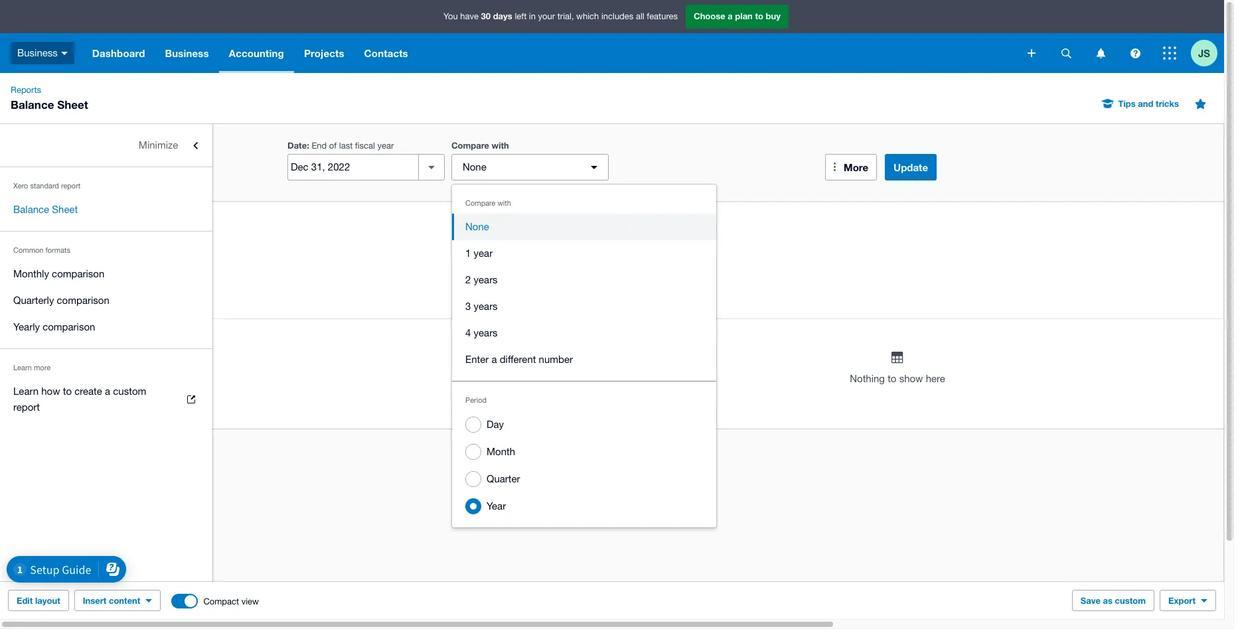 Task type: describe. For each thing, give the bounding box(es) containing it.
tricks
[[1156, 98, 1179, 109]]

xero
[[13, 182, 28, 190]]

date
[[288, 140, 307, 151]]

of inside 'business as of december 31, 2022'
[[43, 270, 52, 282]]

contacts button
[[354, 33, 418, 73]]

enter
[[466, 354, 489, 365]]

your
[[538, 11, 555, 21]]

update
[[894, 161, 928, 173]]

projects
[[304, 47, 344, 59]]

of inside date : end of last fiscal year
[[329, 141, 337, 151]]

4
[[466, 327, 471, 339]]

3
[[466, 301, 471, 312]]

list box containing none
[[452, 185, 717, 528]]

Select end date field
[[288, 155, 418, 180]]

to inside learn how to create a custom report
[[63, 386, 72, 397]]

2 horizontal spatial svg image
[[1131, 48, 1141, 58]]

day
[[487, 419, 504, 430]]

different
[[500, 354, 536, 365]]

learn how to create a custom report link
[[0, 379, 213, 421]]

comparison for yearly comparison
[[43, 321, 95, 333]]

have
[[460, 11, 479, 21]]

december
[[55, 270, 101, 282]]

number
[[539, 354, 573, 365]]

more
[[34, 364, 51, 372]]

quarter
[[487, 474, 520, 485]]

how
[[41, 386, 60, 397]]

year inside date : end of last fiscal year
[[378, 141, 394, 151]]

features
[[647, 11, 678, 21]]

choose
[[694, 11, 726, 21]]

1 horizontal spatial svg image
[[1062, 48, 1072, 58]]

balance sheet
[[13, 204, 78, 215]]

quarterly comparison
[[13, 295, 109, 306]]

enter a different number
[[466, 354, 573, 365]]

js
[[1199, 47, 1211, 59]]

monthly
[[13, 268, 49, 280]]

2
[[466, 274, 471, 286]]

custom inside learn how to create a custom report
[[113, 386, 146, 397]]

0 vertical spatial report
[[61, 182, 81, 190]]

export button
[[1160, 590, 1217, 612]]

as
[[1103, 596, 1113, 606]]

comparison for monthly comparison
[[52, 268, 104, 280]]

years for 3 years
[[474, 301, 498, 312]]

yearly comparison link
[[0, 314, 213, 341]]

4 years
[[466, 327, 498, 339]]

you have 30 days left in your trial, which includes all features
[[444, 11, 678, 21]]

trial,
[[558, 11, 574, 21]]

year
[[487, 501, 506, 512]]

2 years
[[466, 274, 498, 286]]

with inside list box
[[498, 199, 511, 207]]

accounting button
[[219, 33, 294, 73]]

more button
[[826, 154, 877, 181]]

insert
[[83, 596, 106, 606]]

nothing to show here
[[850, 373, 946, 385]]

show
[[900, 373, 923, 385]]

more
[[844, 161, 869, 173]]

all
[[636, 11, 645, 21]]

none inside button
[[466, 221, 489, 232]]

date : end of last fiscal year
[[288, 140, 394, 151]]

years for 4 years
[[474, 327, 498, 339]]

edit layout
[[17, 596, 60, 606]]

monthly comparison
[[13, 268, 104, 280]]

includes
[[602, 11, 634, 21]]

quarterly comparison link
[[0, 288, 213, 314]]

period
[[466, 396, 487, 404]]

contacts
[[364, 47, 408, 59]]

and
[[1139, 98, 1154, 109]]

in
[[529, 11, 536, 21]]

year inside list box
[[474, 248, 493, 259]]

none button
[[452, 154, 609, 181]]

compact view
[[203, 597, 259, 607]]

layout
[[35, 596, 60, 606]]

which
[[577, 11, 599, 21]]

xero standard report
[[13, 182, 81, 190]]

a for enter
[[492, 354, 497, 365]]

1 vertical spatial sheet
[[52, 204, 78, 215]]

0 vertical spatial compare
[[452, 140, 489, 151]]

js button
[[1191, 33, 1225, 73]]

standard
[[30, 182, 59, 190]]

formats
[[45, 246, 70, 254]]

insert content
[[83, 596, 140, 606]]

0 vertical spatial compare with
[[452, 140, 509, 151]]

2022
[[120, 270, 143, 282]]

monthly comparison link
[[0, 261, 213, 288]]

projects button
[[294, 33, 354, 73]]

3 years
[[466, 301, 498, 312]]

nothing
[[850, 373, 885, 385]]



Task type: locate. For each thing, give the bounding box(es) containing it.
1 vertical spatial year
[[474, 248, 493, 259]]

banner
[[0, 0, 1225, 73]]

reports link
[[5, 84, 46, 97]]

content
[[109, 596, 140, 606]]

reports
[[11, 85, 41, 95]]

1 vertical spatial compare with
[[466, 199, 511, 207]]

tips
[[1119, 98, 1136, 109]]

svg image inside "business" popup button
[[61, 52, 68, 55]]

comparison down formats
[[52, 268, 104, 280]]

month
[[487, 446, 515, 458]]

0 vertical spatial sheet
[[57, 98, 88, 112]]

years for 2 years
[[474, 274, 498, 286]]

list of convenience dates image
[[418, 154, 445, 181]]

last
[[339, 141, 353, 151]]

learn for learn more
[[13, 364, 32, 372]]

report inside learn how to create a custom report
[[13, 402, 40, 413]]

1 vertical spatial comparison
[[57, 295, 109, 306]]

none button
[[452, 214, 717, 240]]

to left show
[[888, 373, 897, 385]]

0 horizontal spatial year
[[378, 141, 394, 151]]

list box
[[452, 185, 717, 528]]

balance down xero
[[13, 204, 49, 215]]

1 vertical spatial balance
[[13, 204, 49, 215]]

a for choose
[[728, 11, 733, 21]]

a left plan
[[728, 11, 733, 21]]

Report title field
[[25, 218, 1227, 249]]

0 horizontal spatial of
[[43, 270, 52, 282]]

sheet
[[57, 98, 88, 112], [52, 204, 78, 215]]

update button
[[885, 154, 937, 181]]

year button
[[452, 493, 717, 520]]

balance inside reports balance sheet
[[11, 98, 54, 112]]

1 horizontal spatial year
[[474, 248, 493, 259]]

0 horizontal spatial report
[[13, 402, 40, 413]]

1 vertical spatial custom
[[1115, 596, 1146, 606]]

to right how
[[63, 386, 72, 397]]

1 learn from the top
[[13, 364, 32, 372]]

learn
[[13, 364, 32, 372], [13, 386, 39, 397]]

you
[[444, 11, 458, 21]]

2 horizontal spatial svg image
[[1164, 46, 1177, 60]]

years
[[474, 274, 498, 286], [474, 301, 498, 312], [474, 327, 498, 339]]

none up 1 year
[[466, 221, 489, 232]]

2 business button from the left
[[155, 33, 219, 73]]

compare with inside list box
[[466, 199, 511, 207]]

insert content button
[[74, 590, 161, 612]]

1 year
[[466, 248, 493, 259]]

learn inside learn how to create a custom report
[[13, 386, 39, 397]]

sheet down xero standard report on the left
[[52, 204, 78, 215]]

none
[[463, 161, 487, 173], [466, 221, 489, 232]]

comparison
[[52, 268, 104, 280], [57, 295, 109, 306], [43, 321, 95, 333]]

year right the fiscal
[[378, 141, 394, 151]]

compare with
[[452, 140, 509, 151], [466, 199, 511, 207]]

0 horizontal spatial svg image
[[1028, 49, 1036, 57]]

0 vertical spatial years
[[474, 274, 498, 286]]

navigation inside 'banner'
[[82, 33, 1019, 73]]

0 vertical spatial balance
[[11, 98, 54, 112]]

view
[[242, 597, 259, 607]]

2 vertical spatial a
[[105, 386, 110, 397]]

0 vertical spatial of
[[329, 141, 337, 151]]

2 vertical spatial years
[[474, 327, 498, 339]]

of right as
[[43, 270, 52, 282]]

days
[[493, 11, 513, 21]]

0 horizontal spatial custom
[[113, 386, 146, 397]]

1 horizontal spatial to
[[755, 11, 764, 21]]

compare with up none popup button
[[452, 140, 509, 151]]

custom inside button
[[1115, 596, 1146, 606]]

years right 3
[[474, 301, 498, 312]]

1 business button from the left
[[0, 33, 82, 73]]

yearly
[[13, 321, 40, 333]]

0 vertical spatial custom
[[113, 386, 146, 397]]

31,
[[104, 270, 118, 282]]

compare
[[452, 140, 489, 151], [466, 199, 496, 207]]

report right 'standard'
[[61, 182, 81, 190]]

navigation
[[82, 33, 1019, 73]]

group
[[452, 185, 717, 528]]

1 vertical spatial compare
[[466, 199, 496, 207]]

1 horizontal spatial custom
[[1115, 596, 1146, 606]]

business inside 'business as of december 31, 2022'
[[29, 254, 70, 266]]

2 learn from the top
[[13, 386, 39, 397]]

with down none popup button
[[498, 199, 511, 207]]

balance
[[11, 98, 54, 112], [13, 204, 49, 215]]

balance down reports link
[[11, 98, 54, 112]]

day button
[[452, 411, 717, 438]]

year right 1
[[474, 248, 493, 259]]

1 vertical spatial report
[[13, 402, 40, 413]]

banner containing js
[[0, 0, 1225, 73]]

with
[[492, 140, 509, 151], [498, 199, 511, 207]]

1 horizontal spatial of
[[329, 141, 337, 151]]

a right enter
[[492, 354, 497, 365]]

0 horizontal spatial to
[[63, 386, 72, 397]]

0 horizontal spatial a
[[105, 386, 110, 397]]

fiscal
[[355, 141, 375, 151]]

edit
[[17, 596, 33, 606]]

compact
[[203, 597, 239, 607]]

a inside button
[[492, 354, 497, 365]]

comparison for quarterly comparison
[[57, 295, 109, 306]]

2 years from the top
[[474, 301, 498, 312]]

year
[[378, 141, 394, 151], [474, 248, 493, 259]]

save as custom button
[[1072, 590, 1155, 612]]

1 years from the top
[[474, 274, 498, 286]]

edit layout button
[[8, 590, 69, 612]]

end
[[312, 141, 327, 151]]

plan
[[735, 11, 753, 21]]

minimize
[[139, 139, 178, 151]]

learn more
[[13, 364, 51, 372]]

2 horizontal spatial a
[[728, 11, 733, 21]]

1 vertical spatial none
[[466, 221, 489, 232]]

compare inside list box
[[466, 199, 496, 207]]

compare up none popup button
[[452, 140, 489, 151]]

sheet up the minimize 'button'
[[57, 98, 88, 112]]

quarterly
[[13, 295, 54, 306]]

learn down 'learn more'
[[13, 386, 39, 397]]

1 horizontal spatial svg image
[[1097, 48, 1105, 58]]

create
[[75, 386, 102, 397]]

buy
[[766, 11, 781, 21]]

balance sheet link
[[0, 197, 213, 223]]

1 vertical spatial a
[[492, 354, 497, 365]]

1 horizontal spatial a
[[492, 354, 497, 365]]

business button
[[0, 33, 82, 73], [155, 33, 219, 73]]

to
[[755, 11, 764, 21], [888, 373, 897, 385], [63, 386, 72, 397]]

1 vertical spatial to
[[888, 373, 897, 385]]

left
[[515, 11, 527, 21]]

0 vertical spatial learn
[[13, 364, 32, 372]]

0 vertical spatial comparison
[[52, 268, 104, 280]]

yearly comparison
[[13, 321, 95, 333]]

here
[[926, 373, 946, 385]]

learn left more
[[13, 364, 32, 372]]

dashboard link
[[82, 33, 155, 73]]

common
[[13, 246, 43, 254]]

to left buy
[[755, 11, 764, 21]]

0 vertical spatial year
[[378, 141, 394, 151]]

years right 2
[[474, 274, 498, 286]]

business
[[17, 47, 58, 58], [165, 47, 209, 59], [29, 254, 70, 266]]

a right create
[[105, 386, 110, 397]]

navigation containing dashboard
[[82, 33, 1019, 73]]

accounting
[[229, 47, 284, 59]]

2 vertical spatial to
[[63, 386, 72, 397]]

2 horizontal spatial to
[[888, 373, 897, 385]]

with up none popup button
[[492, 140, 509, 151]]

enter a different number button
[[452, 347, 717, 373]]

0 vertical spatial none
[[463, 161, 487, 173]]

0 vertical spatial a
[[728, 11, 733, 21]]

1 vertical spatial of
[[43, 270, 52, 282]]

comparison down quarterly comparison at the top left
[[43, 321, 95, 333]]

choose a plan to buy
[[694, 11, 781, 21]]

none inside popup button
[[463, 161, 487, 173]]

svg image
[[1097, 48, 1105, 58], [1131, 48, 1141, 58], [1028, 49, 1036, 57]]

learn how to create a custom report
[[13, 386, 146, 413]]

compare with up 1 year
[[466, 199, 511, 207]]

0 vertical spatial with
[[492, 140, 509, 151]]

report down 'learn more'
[[13, 402, 40, 413]]

svg image
[[1164, 46, 1177, 60], [1062, 48, 1072, 58], [61, 52, 68, 55]]

custom right create
[[113, 386, 146, 397]]

0 horizontal spatial business button
[[0, 33, 82, 73]]

to inside 'banner'
[[755, 11, 764, 21]]

export
[[1169, 596, 1196, 606]]

1 horizontal spatial business button
[[155, 33, 219, 73]]

1 vertical spatial years
[[474, 301, 498, 312]]

none right "list of convenience dates" image
[[463, 161, 487, 173]]

compare up 1 year
[[466, 199, 496, 207]]

0 vertical spatial to
[[755, 11, 764, 21]]

to inside report output element
[[888, 373, 897, 385]]

remove from favorites image
[[1187, 90, 1214, 117]]

1 vertical spatial with
[[498, 199, 511, 207]]

comparison down the december
[[57, 295, 109, 306]]

1 vertical spatial learn
[[13, 386, 39, 397]]

custom right as
[[1115, 596, 1146, 606]]

0 horizontal spatial svg image
[[61, 52, 68, 55]]

tips and tricks button
[[1095, 93, 1187, 114]]

learn for learn how to create a custom report
[[13, 386, 39, 397]]

month button
[[452, 438, 717, 466]]

common formats
[[13, 246, 70, 254]]

3 years from the top
[[474, 327, 498, 339]]

reports balance sheet
[[11, 85, 88, 112]]

group containing none
[[452, 185, 717, 528]]

save
[[1081, 596, 1101, 606]]

a inside learn how to create a custom report
[[105, 386, 110, 397]]

report output element
[[29, 295, 1235, 413]]

quarter button
[[452, 466, 717, 493]]

1 horizontal spatial report
[[61, 182, 81, 190]]

of left last
[[329, 141, 337, 151]]

sheet inside reports balance sheet
[[57, 98, 88, 112]]

dashboard
[[92, 47, 145, 59]]

:
[[307, 140, 309, 151]]

1
[[466, 248, 471, 259]]

2 vertical spatial comparison
[[43, 321, 95, 333]]

years right 4
[[474, 327, 498, 339]]

custom
[[113, 386, 146, 397], [1115, 596, 1146, 606]]



Task type: vqa. For each thing, say whether or not it's contained in the screenshot.
fiscal
yes



